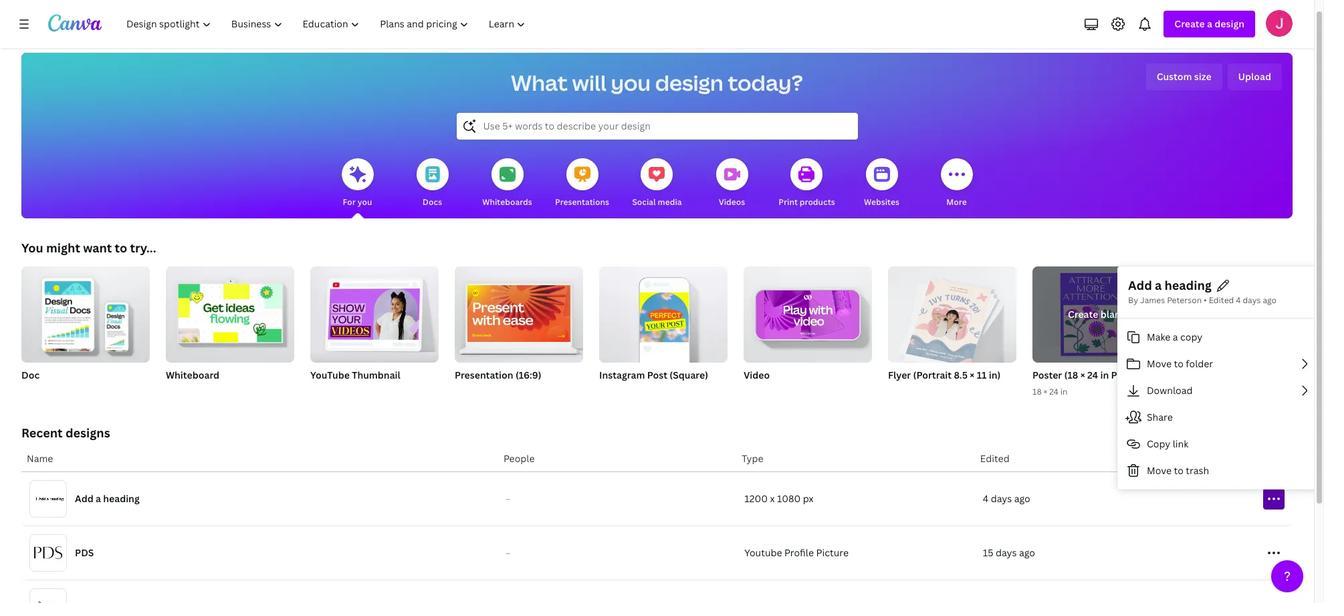 Task type: locate. For each thing, give the bounding box(es) containing it.
you might want to try...
[[21, 240, 156, 256]]

add inside the add a heading button
[[1128, 278, 1152, 294]]

profile
[[785, 547, 814, 560]]

you right for
[[358, 197, 372, 208]]

websites
[[864, 197, 900, 208]]

0 vertical spatial design
[[1215, 17, 1245, 30]]

edited for edited
[[980, 453, 1010, 466]]

might
[[46, 240, 80, 256]]

days up make a copy button
[[1243, 295, 1261, 306]]

0 vertical spatial days
[[1243, 295, 1261, 306]]

create blank group
[[1033, 267, 1161, 363]]

share button
[[1118, 405, 1321, 431]]

× right (18
[[1081, 369, 1085, 382]]

1 vertical spatial create
[[1068, 308, 1099, 321]]

poster
[[1033, 369, 1062, 382]]

1 vertical spatial to
[[1174, 358, 1184, 370]]

days up 15 days ago
[[991, 493, 1012, 506]]

0 horizontal spatial you
[[358, 197, 372, 208]]

add a heading up by james peterson
[[1128, 278, 1212, 294]]

link
[[1173, 438, 1189, 451]]

1200 x 1080 px
[[745, 493, 814, 506]]

1 vertical spatial heading
[[103, 493, 140, 506]]

24 right (18
[[1088, 369, 1098, 382]]

whiteboard group
[[166, 262, 294, 399]]

resume
[[1177, 369, 1213, 382]]

poster (18 × 24 in portrait) group
[[1033, 267, 1161, 399]]

presentations button
[[555, 149, 609, 219]]

design
[[1215, 17, 1245, 30], [655, 68, 724, 97]]

design left james peterson image
[[1215, 17, 1245, 30]]

24
[[1088, 369, 1098, 382], [1050, 387, 1059, 398]]

instagram
[[599, 369, 645, 382]]

a left copy
[[1173, 331, 1178, 344]]

add
[[1128, 278, 1152, 294], [75, 493, 93, 506]]

video
[[744, 369, 770, 382]]

4 up make a copy button
[[1236, 295, 1241, 306]]

to inside move to trash button
[[1174, 465, 1184, 477]]

0 vertical spatial to
[[115, 240, 127, 256]]

you
[[611, 68, 651, 97], [358, 197, 372, 208]]

0 vertical spatial add
[[1128, 278, 1152, 294]]

0 vertical spatial you
[[611, 68, 651, 97]]

1 horizontal spatial design
[[1215, 17, 1245, 30]]

by
[[1128, 295, 1138, 306]]

websites button
[[864, 149, 900, 219]]

2 vertical spatial days
[[996, 547, 1017, 560]]

edited up 4 days ago
[[980, 453, 1010, 466]]

in left "portrait)"
[[1101, 369, 1109, 382]]

create a design button
[[1164, 11, 1255, 37]]

1 vertical spatial 4
[[983, 493, 989, 506]]

1 vertical spatial ago
[[1014, 493, 1031, 506]]

people
[[504, 453, 535, 466]]

edited for edited 4 days ago
[[1209, 295, 1234, 306]]

create for create blank
[[1068, 308, 1099, 321]]

thumbnail
[[352, 369, 401, 382]]

create inside group
[[1068, 308, 1099, 321]]

a inside button
[[1155, 278, 1162, 294]]

size
[[1195, 70, 1212, 83]]

1 vertical spatial you
[[358, 197, 372, 208]]

1 horizontal spatial 24
[[1088, 369, 1098, 382]]

0 vertical spatial 4
[[1236, 295, 1241, 306]]

0 vertical spatial ago
[[1263, 295, 1277, 306]]

1 vertical spatial add
[[75, 493, 93, 506]]

flyer
[[888, 369, 911, 382]]

1 vertical spatial --
[[506, 550, 510, 557]]

move to folder button
[[1118, 351, 1321, 378]]

× right 18
[[1044, 387, 1048, 398]]

presentations
[[555, 197, 609, 208]]

copy link
[[1147, 438, 1189, 451]]

share
[[1147, 411, 1173, 424]]

1 move from the top
[[1147, 358, 1172, 370]]

make a copy button
[[1118, 324, 1321, 351]]

create inside dropdown button
[[1175, 17, 1205, 30]]

Search search field
[[483, 114, 831, 139]]

for you
[[343, 197, 372, 208]]

custom size button
[[1146, 64, 1222, 90]]

1 horizontal spatial add
[[1128, 278, 1152, 294]]

to
[[115, 240, 127, 256], [1174, 358, 1184, 370], [1174, 465, 1184, 477]]

0 vertical spatial add a heading
[[1128, 278, 1212, 294]]

add up by
[[1128, 278, 1152, 294]]

ago up make a copy button
[[1263, 295, 1277, 306]]

create left "blank"
[[1068, 308, 1099, 321]]

1 vertical spatial days
[[991, 493, 1012, 506]]

2 move from the top
[[1147, 465, 1172, 477]]

× left 11
[[970, 369, 975, 382]]

0 vertical spatial create
[[1175, 17, 1205, 30]]

ago
[[1263, 295, 1277, 306], [1014, 493, 1031, 506], [1019, 547, 1035, 560]]

24 right 18
[[1050, 387, 1059, 398]]

to inside the move to folder button
[[1174, 358, 1184, 370]]

designs
[[65, 425, 110, 441]]

4
[[1236, 295, 1241, 306], [983, 493, 989, 506]]

0 vertical spatial --
[[506, 496, 510, 503]]

to left trash
[[1174, 465, 1184, 477]]

days for 15 days ago
[[996, 547, 1017, 560]]

0 vertical spatial 24
[[1088, 369, 1098, 382]]

2 vertical spatial to
[[1174, 465, 1184, 477]]

ago up 15 days ago
[[1014, 493, 1031, 506]]

to left folder
[[1174, 358, 1184, 370]]

create up custom size
[[1175, 17, 1205, 30]]

you right the "will"
[[611, 68, 651, 97]]

ago for 15 days ago
[[1019, 547, 1035, 560]]

video group
[[744, 262, 872, 399]]

doc group
[[21, 262, 150, 399]]

0 vertical spatial edited
[[1209, 295, 1234, 306]]

instagram post (square)
[[599, 369, 708, 382]]

create for create a design
[[1175, 17, 1205, 30]]

None search field
[[457, 113, 858, 140]]

move
[[1147, 358, 1172, 370], [1147, 465, 1172, 477]]

1 vertical spatial edited
[[980, 453, 1010, 466]]

1 vertical spatial move
[[1147, 465, 1172, 477]]

move down copy
[[1147, 465, 1172, 477]]

4 days ago
[[983, 493, 1031, 506]]

1 vertical spatial design
[[655, 68, 724, 97]]

move down make
[[1147, 358, 1172, 370]]

1 horizontal spatial create
[[1175, 17, 1205, 30]]

move to folder
[[1147, 358, 1213, 370]]

0 horizontal spatial add a heading
[[75, 493, 140, 506]]

1 vertical spatial in
[[1061, 387, 1068, 398]]

0 horizontal spatial create
[[1068, 308, 1099, 321]]

what will you design today?
[[511, 68, 803, 97]]

1 horizontal spatial edited
[[1209, 295, 1234, 306]]

-
[[506, 496, 508, 503], [508, 496, 510, 503], [506, 550, 508, 557], [508, 550, 510, 557]]

upload button
[[1228, 64, 1282, 90]]

(portrait
[[913, 369, 952, 382]]

pds
[[75, 547, 94, 560]]

2 vertical spatial ago
[[1019, 547, 1035, 560]]

move for move to trash
[[1147, 465, 1172, 477]]

ago right 15
[[1019, 547, 1035, 560]]

a up "size"
[[1207, 17, 1213, 30]]

flyer (portrait 8.5 × 11 in) group
[[888, 262, 1017, 399]]

0 horizontal spatial add
[[75, 493, 93, 506]]

heading inside button
[[1165, 278, 1212, 294]]

0 vertical spatial move
[[1147, 358, 1172, 370]]

to left try...
[[115, 240, 127, 256]]

0 vertical spatial heading
[[1165, 278, 1212, 294]]

a up "james"
[[1155, 278, 1162, 294]]

0 horizontal spatial edited
[[980, 453, 1010, 466]]

2 -- from the top
[[506, 550, 510, 557]]

days
[[1243, 295, 1261, 306], [991, 493, 1012, 506], [996, 547, 1017, 560]]

design up the search search box
[[655, 68, 724, 97]]

1 horizontal spatial add a heading
[[1128, 278, 1212, 294]]

edited right peterson
[[1209, 295, 1234, 306]]

post
[[647, 369, 668, 382]]

group
[[21, 262, 150, 363], [166, 262, 294, 363], [310, 262, 439, 363], [455, 262, 583, 363], [599, 262, 728, 363], [744, 262, 872, 363], [888, 262, 1017, 367], [1177, 267, 1306, 369]]

in down (18
[[1061, 387, 1068, 398]]

create
[[1175, 17, 1205, 30], [1068, 308, 1099, 321]]

edited
[[1209, 295, 1234, 306], [980, 453, 1010, 466]]

videos
[[719, 197, 745, 208]]

4 up 15
[[983, 493, 989, 506]]

group for video
[[744, 262, 872, 363]]

days right 15
[[996, 547, 1017, 560]]

by james peterson
[[1128, 295, 1202, 306]]

0 vertical spatial in
[[1101, 369, 1109, 382]]

add a heading
[[1128, 278, 1212, 294], [75, 493, 140, 506]]

(18
[[1065, 369, 1078, 382]]

for
[[343, 197, 356, 208]]

james
[[1140, 295, 1165, 306]]

group for instagram post (square)
[[599, 262, 728, 363]]

a down designs
[[96, 493, 101, 506]]

--
[[506, 496, 510, 503], [506, 550, 510, 557]]

0 horizontal spatial 24
[[1050, 387, 1059, 398]]

flyer (portrait 8.5 × 11 in)
[[888, 369, 1001, 382]]

1 horizontal spatial heading
[[1165, 278, 1212, 294]]

add up the pds
[[75, 493, 93, 506]]

1 -- from the top
[[506, 496, 510, 503]]

1 vertical spatial 24
[[1050, 387, 1059, 398]]

james peterson image
[[1266, 10, 1293, 37]]

add a heading up the pds
[[75, 493, 140, 506]]

whiteboards button
[[482, 149, 532, 219]]



Task type: vqa. For each thing, say whether or not it's contained in the screenshot.
the Print products
yes



Task type: describe. For each thing, give the bounding box(es) containing it.
will
[[572, 68, 607, 97]]

products
[[800, 197, 835, 208]]

1 horizontal spatial ×
[[1044, 387, 1048, 398]]

you
[[21, 240, 43, 256]]

copy link button
[[1118, 431, 1321, 458]]

design inside dropdown button
[[1215, 17, 1245, 30]]

social media
[[632, 197, 682, 208]]

social media button
[[632, 149, 682, 219]]

you inside button
[[358, 197, 372, 208]]

group for youtube thumbnail
[[310, 262, 439, 363]]

group for presentation (16:9)
[[455, 262, 583, 363]]

copy
[[1181, 331, 1203, 344]]

print products
[[779, 197, 835, 208]]

more button
[[941, 149, 973, 219]]

print products button
[[779, 149, 835, 219]]

make a copy
[[1147, 331, 1203, 344]]

presentation (16:9) group
[[455, 262, 583, 399]]

1 horizontal spatial you
[[611, 68, 651, 97]]

what
[[511, 68, 568, 97]]

2 horizontal spatial ×
[[1081, 369, 1085, 382]]

more
[[947, 197, 967, 208]]

download
[[1147, 384, 1193, 397]]

edited 4 days ago
[[1209, 295, 1277, 306]]

1 horizontal spatial in
[[1101, 369, 1109, 382]]

(16:9)
[[516, 369, 542, 382]]

for you button
[[341, 149, 374, 219]]

px
[[803, 493, 814, 506]]

in)
[[989, 369, 1001, 382]]

portrait)
[[1111, 369, 1150, 382]]

move to trash button
[[1118, 458, 1321, 485]]

docs button
[[416, 149, 448, 219]]

today?
[[728, 68, 803, 97]]

1200
[[745, 493, 768, 506]]

group for resume
[[1177, 267, 1306, 369]]

x
[[770, 493, 775, 506]]

youtube thumbnail
[[310, 369, 401, 382]]

0 horizontal spatial heading
[[103, 493, 140, 506]]

create a design
[[1175, 17, 1245, 30]]

youtube
[[310, 369, 350, 382]]

a inside button
[[1173, 331, 1178, 344]]

upload
[[1238, 70, 1272, 83]]

1080
[[777, 493, 801, 506]]

days for 4 days ago
[[991, 493, 1012, 506]]

docs
[[423, 197, 442, 208]]

doc
[[21, 369, 40, 382]]

presentation
[[455, 369, 513, 382]]

custom size
[[1157, 70, 1212, 83]]

youtube thumbnail group
[[310, 262, 439, 399]]

to for move to trash
[[1174, 465, 1184, 477]]

-- for 1200 x 1080 px
[[506, 496, 510, 503]]

whiteboards
[[482, 197, 532, 208]]

peterson
[[1167, 295, 1202, 306]]

youtube
[[745, 547, 782, 560]]

presentation (16:9)
[[455, 369, 542, 382]]

to for move to folder
[[1174, 358, 1184, 370]]

media
[[658, 197, 682, 208]]

blank
[[1101, 308, 1126, 321]]

-- for youtube profile picture
[[506, 550, 510, 557]]

18
[[1033, 387, 1042, 398]]

recent
[[21, 425, 63, 441]]

try...
[[130, 240, 156, 256]]

add a heading button
[[1128, 278, 1212, 294]]

instagram post (square) group
[[599, 262, 728, 399]]

whiteboard
[[166, 369, 219, 382]]

resume group
[[1177, 267, 1306, 399]]

social
[[632, 197, 656, 208]]

download button
[[1118, 378, 1321, 405]]

move to trash
[[1147, 465, 1209, 477]]

create blank
[[1068, 308, 1126, 321]]

(square)
[[670, 369, 708, 382]]

0 horizontal spatial 4
[[983, 493, 989, 506]]

trash
[[1186, 465, 1209, 477]]

want
[[83, 240, 112, 256]]

1 vertical spatial add a heading
[[75, 493, 140, 506]]

move for move to folder
[[1147, 358, 1172, 370]]

poster (18 × 24 in portrait) 18 × 24 in
[[1033, 369, 1150, 398]]

11
[[977, 369, 987, 382]]

ago for 4 days ago
[[1014, 493, 1031, 506]]

top level navigation element
[[118, 11, 537, 37]]

group for flyer (portrait 8.5 × 11 in)
[[888, 262, 1017, 367]]

picture
[[816, 547, 849, 560]]

0 horizontal spatial design
[[655, 68, 724, 97]]

videos button
[[716, 149, 748, 219]]

folder
[[1186, 358, 1213, 370]]

youtube profile picture
[[745, 547, 849, 560]]

1 horizontal spatial 4
[[1236, 295, 1241, 306]]

0 horizontal spatial in
[[1061, 387, 1068, 398]]

a inside dropdown button
[[1207, 17, 1213, 30]]

type
[[742, 453, 764, 466]]

recent designs
[[21, 425, 110, 441]]

print
[[779, 197, 798, 208]]

0 horizontal spatial ×
[[970, 369, 975, 382]]

15 days ago
[[983, 547, 1035, 560]]

15
[[983, 547, 994, 560]]

copy
[[1147, 438, 1171, 451]]

name
[[27, 453, 53, 466]]

8.5
[[954, 369, 968, 382]]



